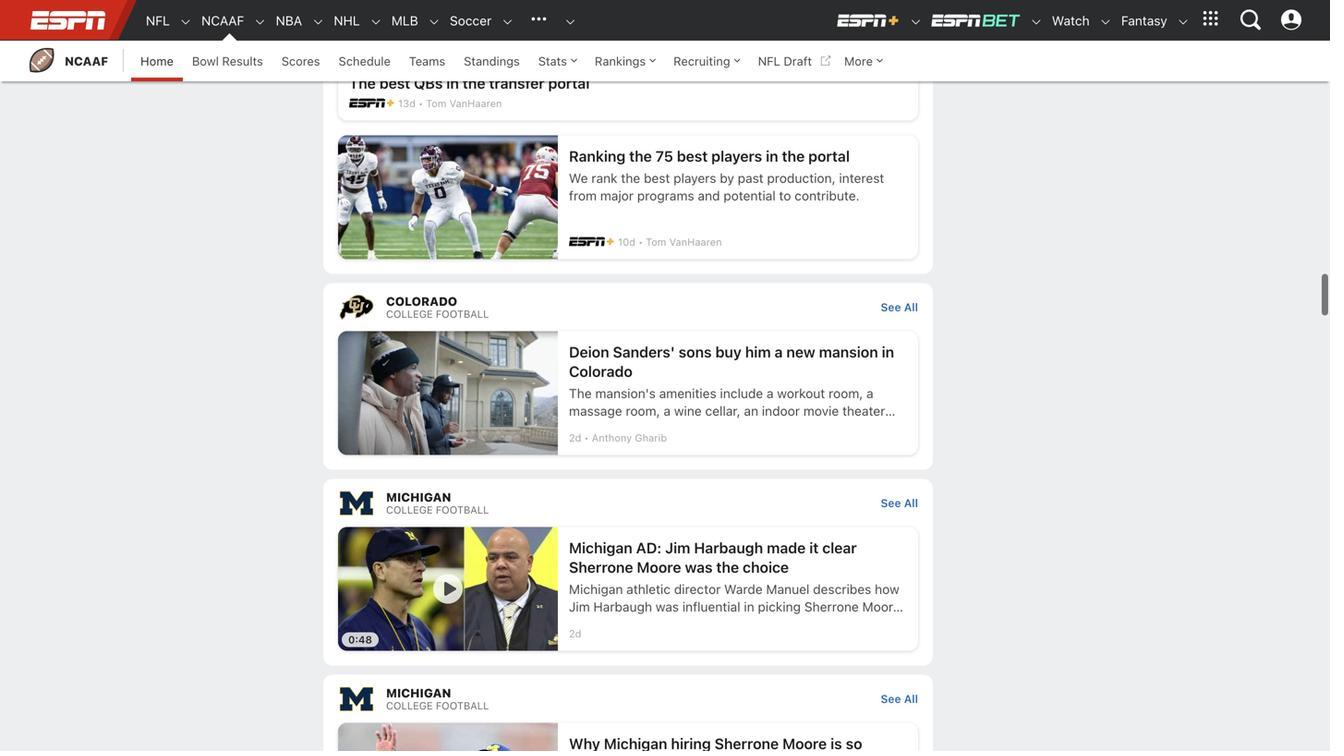 Task type: describe. For each thing, give the bounding box(es) containing it.
contribute.
[[795, 188, 860, 203]]

director
[[674, 582, 721, 597]]

2 michigan college football from the top
[[386, 686, 489, 712]]

by
[[720, 171, 735, 186]]

scores link
[[272, 41, 329, 81]]

head
[[655, 617, 685, 632]]

1 horizontal spatial was
[[685, 559, 713, 576]]

amenities
[[660, 386, 717, 401]]

tom for 10d
[[646, 236, 667, 248]]

how
[[875, 582, 900, 597]]

wine
[[674, 403, 702, 419]]

scores
[[282, 54, 320, 68]]

tom vanhaaren for 13d
[[426, 97, 502, 110]]

and inside deion sanders' sons buy him a new mansion in colorado the mansion's amenities include a workout room, a massage room, a wine cellar, an indoor movie theater and an outdoor pool.
[[569, 421, 592, 436]]

outdoor
[[613, 421, 660, 436]]

more link
[[835, 41, 892, 81]]

schedule link
[[329, 41, 400, 81]]

a up the indoor
[[767, 386, 774, 401]]

ranking the 75 best players in the portal we rank the best players by past production, interest from major programs and potential to contribute.
[[569, 147, 885, 203]]

bowl results link
[[183, 41, 272, 81]]

we
[[569, 171, 588, 186]]

in inside deion sanders' sons buy him a new mansion in colorado the mansion's amenities include a workout room, a massage room, a wine cellar, an indoor movie theater and an outdoor pool.
[[882, 343, 895, 361]]

in inside 'michigan ad: jim harbaugh made it clear sherrone moore was the choice michigan athletic director warde manuel describes how jim harbaugh was influential in picking sherrone moore to be the next head coach at michigan. 2d'
[[744, 599, 755, 615]]

the up major
[[621, 171, 641, 186]]

indoor
[[762, 403, 800, 419]]

0 horizontal spatial best
[[380, 74, 411, 92]]

include
[[720, 386, 764, 401]]

1 horizontal spatial ncaaf link
[[192, 1, 244, 41]]

qbs
[[414, 74, 443, 92]]

the right be
[[603, 617, 623, 632]]

see all for third the see all 'link' from the top
[[881, 693, 919, 706]]

the inside deion sanders' sons buy him a new mansion in colorado the mansion's amenities include a workout room, a massage room, a wine cellar, an indoor movie theater and an outdoor pool.
[[569, 386, 592, 401]]

clear
[[823, 539, 857, 557]]

mlb
[[392, 13, 418, 28]]

recruiting
[[674, 54, 731, 68]]

the down standings at the top
[[463, 74, 486, 92]]

anthony
[[592, 432, 632, 444]]

2 vertical spatial best
[[644, 171, 670, 186]]

see for third the see all 'link' from the bottom
[[881, 301, 902, 314]]

nfl for nfl draft
[[758, 54, 781, 68]]

pool.
[[663, 421, 693, 436]]

1 horizontal spatial sherrone
[[805, 599, 859, 615]]

to inside 'michigan ad: jim harbaugh made it clear sherrone moore was the choice michigan athletic director warde manuel describes how jim harbaugh was influential in picking sherrone moore to be the next head coach at michigan. 2d'
[[569, 617, 581, 632]]

2 football from the top
[[436, 504, 489, 516]]

the up warde
[[717, 559, 739, 576]]

standings
[[464, 54, 520, 68]]

0 horizontal spatial jim
[[569, 599, 590, 615]]

75
[[656, 147, 674, 165]]

choice
[[743, 559, 789, 576]]

rankings link
[[586, 41, 665, 81]]

buy
[[716, 343, 742, 361]]

2 horizontal spatial best
[[677, 147, 708, 165]]

interest
[[840, 171, 885, 186]]

picking
[[758, 599, 801, 615]]

theater
[[843, 403, 886, 419]]

0 horizontal spatial harbaugh
[[594, 599, 652, 615]]

manuel
[[767, 582, 810, 597]]

the best qbs in the transfer portal
[[349, 74, 590, 92]]

tom vanhaaren for 10d
[[646, 236, 722, 248]]

nfl draft
[[758, 54, 812, 68]]

nfl draft link
[[749, 41, 835, 81]]

0 horizontal spatial ncaaf link
[[28, 41, 108, 81]]

schedule
[[339, 54, 391, 68]]

warde
[[725, 582, 763, 597]]

past
[[738, 171, 764, 186]]

production,
[[768, 171, 836, 186]]

nfl link
[[137, 1, 170, 41]]

13d
[[398, 97, 416, 110]]

1 vertical spatial moore
[[863, 599, 901, 615]]

0 vertical spatial players
[[712, 147, 763, 165]]

new
[[787, 343, 816, 361]]

michigan.
[[743, 617, 801, 632]]

describes
[[813, 582, 872, 597]]

soccer
[[450, 13, 492, 28]]

nfl for nfl
[[146, 13, 170, 28]]

deion
[[569, 343, 610, 361]]

nba link
[[267, 1, 302, 41]]

colorado college football
[[386, 294, 489, 320]]

stats
[[539, 54, 567, 68]]

2d inside 'michigan ad: jim harbaugh made it clear sherrone moore was the choice michigan athletic director warde manuel describes how jim harbaugh was influential in picking sherrone moore to be the next head coach at michigan. 2d'
[[569, 628, 582, 640]]

cellar,
[[706, 403, 741, 419]]

0 horizontal spatial room,
[[626, 403, 660, 419]]

gharib
[[635, 432, 667, 444]]

massage
[[569, 403, 623, 419]]

3 football from the top
[[436, 700, 489, 712]]

in inside ranking the 75 best players in the portal we rank the best players by past production, interest from major programs and potential to contribute.
[[766, 147, 779, 165]]

2 see all link from the top
[[881, 497, 919, 510]]

a right 'him'
[[775, 343, 783, 361]]

ranking
[[569, 147, 626, 165]]

from
[[569, 188, 597, 203]]

next
[[626, 617, 652, 632]]

fantasy link
[[1113, 1, 1168, 41]]

fantasy
[[1122, 13, 1168, 28]]

1 vertical spatial ncaaf
[[65, 54, 108, 68]]

teams
[[409, 54, 446, 68]]

sanders'
[[613, 343, 675, 361]]

major
[[601, 188, 634, 203]]

bowl results
[[192, 54, 263, 68]]

1 horizontal spatial harbaugh
[[694, 539, 764, 557]]

tom for 13d
[[426, 97, 447, 110]]

0 horizontal spatial the
[[349, 74, 376, 92]]



Task type: vqa. For each thing, say whether or not it's contained in the screenshot.
Domenique at left
no



Task type: locate. For each thing, give the bounding box(es) containing it.
2 see from the top
[[881, 497, 902, 510]]

0 vertical spatial room,
[[829, 386, 863, 401]]

0 vertical spatial see
[[881, 301, 902, 314]]

0 vertical spatial the
[[349, 74, 376, 92]]

nfl
[[146, 13, 170, 28], [758, 54, 781, 68]]

0 vertical spatial all
[[905, 301, 919, 314]]

1 horizontal spatial to
[[780, 188, 792, 203]]

and down by
[[698, 188, 720, 203]]

1 horizontal spatial nfl
[[758, 54, 781, 68]]

players left by
[[674, 171, 717, 186]]

ad:
[[636, 539, 662, 557]]

portal down stats
[[549, 74, 590, 92]]

nhl link
[[325, 1, 360, 41]]

see all for third the see all 'link' from the bottom
[[881, 301, 919, 314]]

0 horizontal spatial tom
[[426, 97, 447, 110]]

2d down massage
[[569, 432, 582, 444]]

0 horizontal spatial sherrone
[[569, 559, 634, 576]]

1 vertical spatial see all link
[[881, 497, 919, 510]]

2 2d from the top
[[569, 628, 582, 640]]

0 vertical spatial to
[[780, 188, 792, 203]]

room, up theater
[[829, 386, 863, 401]]

home link
[[131, 41, 183, 81]]

0 vertical spatial and
[[698, 188, 720, 203]]

1 vertical spatial was
[[656, 599, 679, 615]]

watch link
[[1043, 1, 1090, 41]]

the up massage
[[569, 386, 592, 401]]

nhl
[[334, 13, 360, 28]]

0 vertical spatial tom vanhaaren
[[426, 97, 502, 110]]

was up director on the right bottom of the page
[[685, 559, 713, 576]]

colorado inside colorado college football
[[386, 294, 457, 308]]

see for 2nd the see all 'link' from the top of the page
[[881, 497, 902, 510]]

1 horizontal spatial jim
[[666, 539, 691, 557]]

3 college from the top
[[386, 700, 433, 712]]

0 vertical spatial was
[[685, 559, 713, 576]]

college inside colorado college football
[[386, 308, 433, 320]]

0 vertical spatial jim
[[666, 539, 691, 557]]

tom down qbs
[[426, 97, 447, 110]]

1 vertical spatial tom vanhaaren
[[646, 236, 722, 248]]

1 horizontal spatial and
[[698, 188, 720, 203]]

1 vertical spatial to
[[569, 617, 581, 632]]

ncaaf up bowl results link
[[202, 13, 244, 28]]

1 horizontal spatial colorado
[[569, 363, 633, 380]]

0 vertical spatial ncaaf
[[202, 13, 244, 28]]

harbaugh up next
[[594, 599, 652, 615]]

1 vertical spatial harbaugh
[[594, 599, 652, 615]]

moore down ad: at the left
[[637, 559, 682, 576]]

jim right ad: at the left
[[666, 539, 691, 557]]

1 michigan college football from the top
[[386, 490, 489, 516]]

1 horizontal spatial the
[[569, 386, 592, 401]]

0 vertical spatial tom
[[426, 97, 447, 110]]

be
[[585, 617, 600, 632]]

0 horizontal spatial to
[[569, 617, 581, 632]]

2 vertical spatial see all
[[881, 693, 919, 706]]

to down production,
[[780, 188, 792, 203]]

in down warde
[[744, 599, 755, 615]]

harbaugh up choice on the right bottom
[[694, 539, 764, 557]]

0 horizontal spatial colorado
[[386, 294, 457, 308]]

portal up production,
[[809, 147, 850, 165]]

recruiting link
[[665, 41, 749, 81]]

an down massage
[[595, 421, 609, 436]]

potential
[[724, 188, 776, 203]]

made
[[767, 539, 806, 557]]

3 all from the top
[[905, 693, 919, 706]]

1 horizontal spatial moore
[[863, 599, 901, 615]]

moore
[[637, 559, 682, 576], [863, 599, 901, 615]]

workout
[[778, 386, 826, 401]]

colorado inside deion sanders' sons buy him a new mansion in colorado the mansion's amenities include a workout room, a massage room, a wine cellar, an indoor movie theater and an outdoor pool.
[[569, 363, 633, 380]]

nfl left the draft
[[758, 54, 781, 68]]

mansion
[[819, 343, 879, 361]]

results
[[222, 54, 263, 68]]

1 vertical spatial portal
[[809, 147, 850, 165]]

2 see all from the top
[[881, 497, 919, 510]]

1 vertical spatial football
[[436, 504, 489, 516]]

0 horizontal spatial and
[[569, 421, 592, 436]]

vanhaaren down 'the best qbs in the transfer portal'
[[450, 97, 502, 110]]

in right mansion
[[882, 343, 895, 361]]

sherrone up athletic
[[569, 559, 634, 576]]

standings link
[[455, 41, 529, 81]]

room, up outdoor
[[626, 403, 660, 419]]

vanhaaren for 10d
[[670, 236, 722, 248]]

ncaaf right ncaaf image
[[65, 54, 108, 68]]

college for 2nd the see all 'link' from the top of the page
[[386, 504, 433, 516]]

ncaaf link up bowl results
[[192, 1, 244, 41]]

michigan ad: jim harbaugh made it clear sherrone moore was the choice michigan athletic director warde manuel describes how jim harbaugh was influential in picking sherrone moore to be the next head coach at michigan. 2d
[[569, 539, 901, 640]]

1 vertical spatial jim
[[569, 599, 590, 615]]

football
[[436, 308, 489, 320], [436, 504, 489, 516], [436, 700, 489, 712]]

nba
[[276, 13, 302, 28]]

1 2d from the top
[[569, 432, 582, 444]]

bowl
[[192, 54, 219, 68]]

ncaaf image
[[28, 46, 55, 74]]

0 horizontal spatial was
[[656, 599, 679, 615]]

was up head
[[656, 599, 679, 615]]

and down massage
[[569, 421, 592, 436]]

1 horizontal spatial ncaaf
[[202, 13, 244, 28]]

football inside colorado college football
[[436, 308, 489, 320]]

deion sanders' sons buy him a new mansion in colorado the mansion's amenities include a workout room, a massage room, a wine cellar, an indoor movie theater and an outdoor pool.
[[569, 343, 895, 436]]

0 vertical spatial college
[[386, 308, 433, 320]]

draft
[[784, 54, 812, 68]]

see for third the see all 'link' from the top
[[881, 693, 902, 706]]

vanhaaren down programs
[[670, 236, 722, 248]]

0 horizontal spatial moore
[[637, 559, 682, 576]]

anthony gharib
[[592, 432, 667, 444]]

1 vertical spatial vanhaaren
[[670, 236, 722, 248]]

1 vertical spatial nfl
[[758, 54, 781, 68]]

1 football from the top
[[436, 308, 489, 320]]

1 vertical spatial all
[[905, 497, 919, 510]]

ncaaf
[[202, 13, 244, 28], [65, 54, 108, 68]]

0 vertical spatial an
[[744, 403, 759, 419]]

movie
[[804, 403, 839, 419]]

college for third the see all 'link' from the bottom
[[386, 308, 433, 320]]

1 vertical spatial see all
[[881, 497, 919, 510]]

to
[[780, 188, 792, 203], [569, 617, 581, 632]]

rankings
[[595, 54, 646, 68]]

the
[[349, 74, 376, 92], [569, 386, 592, 401]]

2 vertical spatial see all link
[[881, 693, 919, 706]]

10d
[[618, 236, 636, 248]]

0:48
[[348, 634, 372, 646]]

programs
[[638, 188, 695, 203]]

rank
[[592, 171, 618, 186]]

sons
[[679, 343, 712, 361]]

best up programs
[[644, 171, 670, 186]]

a
[[775, 343, 783, 361], [767, 386, 774, 401], [867, 386, 874, 401], [664, 403, 671, 419]]

1 horizontal spatial room,
[[829, 386, 863, 401]]

players up by
[[712, 147, 763, 165]]

vanhaaren
[[450, 97, 502, 110], [670, 236, 722, 248]]

0 vertical spatial nfl
[[146, 13, 170, 28]]

college for third the see all 'link' from the top
[[386, 700, 433, 712]]

1 vertical spatial college
[[386, 504, 433, 516]]

more
[[845, 54, 873, 68]]

2 all from the top
[[905, 497, 919, 510]]

transfer
[[489, 74, 545, 92]]

0 vertical spatial colorado
[[386, 294, 457, 308]]

tom
[[426, 97, 447, 110], [646, 236, 667, 248]]

it
[[810, 539, 819, 557]]

1 horizontal spatial tom
[[646, 236, 667, 248]]

1 horizontal spatial portal
[[809, 147, 850, 165]]

1 vertical spatial best
[[677, 147, 708, 165]]

0 horizontal spatial portal
[[549, 74, 590, 92]]

0 horizontal spatial an
[[595, 421, 609, 436]]

college
[[386, 308, 433, 320], [386, 504, 433, 516], [386, 700, 433, 712]]

0 vertical spatial see all
[[881, 301, 919, 314]]

to left be
[[569, 617, 581, 632]]

jim
[[666, 539, 691, 557], [569, 599, 590, 615]]

tom vanhaaren down programs
[[646, 236, 722, 248]]

the up production,
[[782, 147, 805, 165]]

tom right "10d"
[[646, 236, 667, 248]]

1 vertical spatial colorado
[[569, 363, 633, 380]]

moore down how
[[863, 599, 901, 615]]

2 college from the top
[[386, 504, 433, 516]]

0 vertical spatial 2d
[[569, 432, 582, 444]]

0 horizontal spatial tom vanhaaren
[[426, 97, 502, 110]]

2 vertical spatial football
[[436, 700, 489, 712]]

ncaaf link left home link
[[28, 41, 108, 81]]

0 horizontal spatial vanhaaren
[[450, 97, 502, 110]]

1 vertical spatial and
[[569, 421, 592, 436]]

1 horizontal spatial an
[[744, 403, 759, 419]]

2 vertical spatial see
[[881, 693, 902, 706]]

nfl up home link
[[146, 13, 170, 28]]

1 see all link from the top
[[881, 301, 919, 314]]

teams link
[[400, 41, 455, 81]]

a up pool.
[[664, 403, 671, 419]]

in right qbs
[[447, 74, 459, 92]]

0 vertical spatial moore
[[637, 559, 682, 576]]

0 vertical spatial sherrone
[[569, 559, 634, 576]]

michigan college football
[[386, 490, 489, 516], [386, 686, 489, 712]]

and
[[698, 188, 720, 203], [569, 421, 592, 436]]

portal inside ranking the 75 best players in the portal we rank the best players by past production, interest from major programs and potential to contribute.
[[809, 147, 850, 165]]

sherrone
[[569, 559, 634, 576], [805, 599, 859, 615]]

1 vertical spatial players
[[674, 171, 717, 186]]

the down schedule
[[349, 74, 376, 92]]

2d left be
[[569, 628, 582, 640]]

room,
[[829, 386, 863, 401], [626, 403, 660, 419]]

1 vertical spatial tom
[[646, 236, 667, 248]]

1 horizontal spatial best
[[644, 171, 670, 186]]

vanhaaren for 13d
[[450, 97, 502, 110]]

home
[[141, 54, 174, 68]]

an
[[744, 403, 759, 419], [595, 421, 609, 436]]

0 vertical spatial vanhaaren
[[450, 97, 502, 110]]

0 vertical spatial football
[[436, 308, 489, 320]]

all
[[905, 301, 919, 314], [905, 497, 919, 510], [905, 693, 919, 706]]

2 vertical spatial all
[[905, 693, 919, 706]]

mlb link
[[382, 1, 418, 41]]

1 horizontal spatial vanhaaren
[[670, 236, 722, 248]]

1 see from the top
[[881, 301, 902, 314]]

see all for 2nd the see all 'link' from the top of the page
[[881, 497, 919, 510]]

0 vertical spatial see all link
[[881, 301, 919, 314]]

1 vertical spatial 2d
[[569, 628, 582, 640]]

a up theater
[[867, 386, 874, 401]]

3 see from the top
[[881, 693, 902, 706]]

1 horizontal spatial tom vanhaaren
[[646, 236, 722, 248]]

1 vertical spatial see
[[881, 497, 902, 510]]

3 see all link from the top
[[881, 693, 919, 706]]

stats link
[[529, 41, 586, 81]]

1 see all from the top
[[881, 301, 919, 314]]

coach
[[688, 617, 724, 632]]

1 vertical spatial sherrone
[[805, 599, 859, 615]]

in up production,
[[766, 147, 779, 165]]

0 vertical spatial best
[[380, 74, 411, 92]]

1 college from the top
[[386, 308, 433, 320]]

0 horizontal spatial nfl
[[146, 13, 170, 28]]

jim up be
[[569, 599, 590, 615]]

soccer link
[[441, 1, 492, 41]]

2 vertical spatial college
[[386, 700, 433, 712]]

1 vertical spatial room,
[[626, 403, 660, 419]]

and inside ranking the 75 best players in the portal we rank the best players by past production, interest from major programs and potential to contribute.
[[698, 188, 720, 203]]

an down the include
[[744, 403, 759, 419]]

him
[[746, 343, 771, 361]]

1 all from the top
[[905, 301, 919, 314]]

best right 75
[[677, 147, 708, 165]]

1 vertical spatial the
[[569, 386, 592, 401]]

colorado
[[386, 294, 457, 308], [569, 363, 633, 380]]

best up 13d
[[380, 74, 411, 92]]

0 horizontal spatial ncaaf
[[65, 54, 108, 68]]

the left 75
[[629, 147, 652, 165]]

0 vertical spatial harbaugh
[[694, 539, 764, 557]]

mansion's
[[596, 386, 656, 401]]

at
[[728, 617, 740, 632]]

1 vertical spatial michigan college football
[[386, 686, 489, 712]]

3 see all from the top
[[881, 693, 919, 706]]

to inside ranking the 75 best players in the portal we rank the best players by past production, interest from major programs and potential to contribute.
[[780, 188, 792, 203]]

0 vertical spatial portal
[[549, 74, 590, 92]]

the
[[463, 74, 486, 92], [629, 147, 652, 165], [782, 147, 805, 165], [621, 171, 641, 186], [717, 559, 739, 576], [603, 617, 623, 632]]

see all link
[[881, 301, 919, 314], [881, 497, 919, 510], [881, 693, 919, 706]]

0 vertical spatial michigan college football
[[386, 490, 489, 516]]

sherrone down "describes"
[[805, 599, 859, 615]]

watch
[[1052, 13, 1090, 28]]

tom vanhaaren down 'the best qbs in the transfer portal'
[[426, 97, 502, 110]]

1 vertical spatial an
[[595, 421, 609, 436]]

influential
[[683, 599, 741, 615]]



